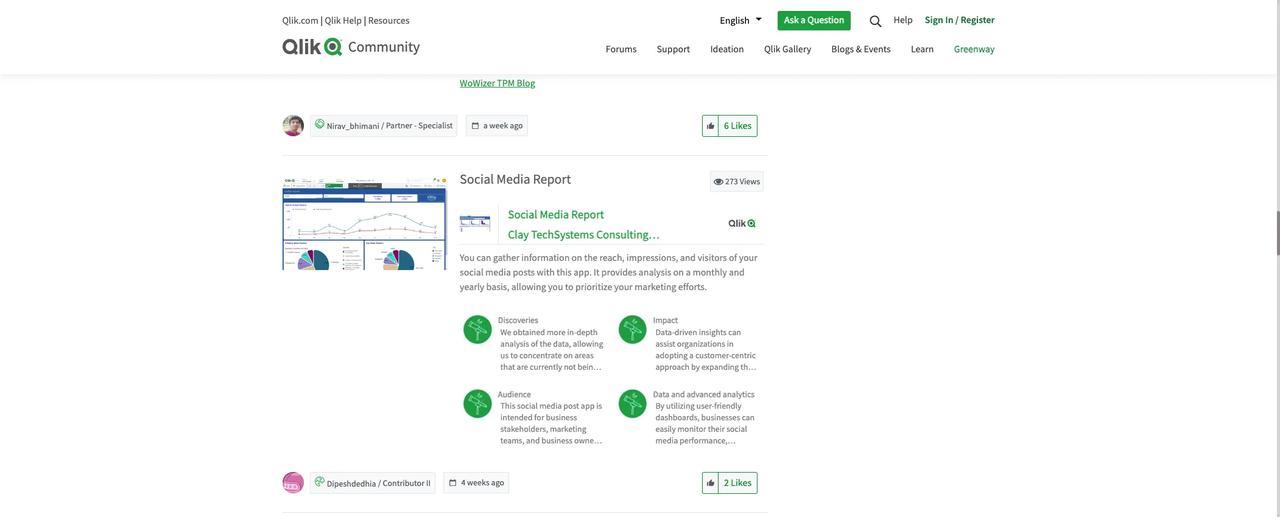 Task type: locate. For each thing, give the bounding box(es) containing it.
1 horizontal spatial social
[[517, 401, 538, 412]]

sign in / register link
[[919, 9, 995, 32]]

resources link
[[368, 15, 410, 27]]

1 vertical spatial report
[[571, 208, 604, 222]]

of inside discoveries we obtained more in-depth analysis of the data, allowing us to concentrate on areas that are currently not being targeted.
[[531, 339, 538, 350]]

1 horizontal spatial allowing
[[573, 339, 604, 350]]

1 vertical spatial the
[[540, 339, 552, 350]]

events
[[864, 43, 891, 55]]

0 vertical spatial business
[[546, 413, 577, 424]]

1 horizontal spatial marketing
[[635, 281, 677, 294]]

by up targeted
[[692, 362, 700, 373]]

2 likes
[[724, 478, 752, 490]]

partner - specialist image
[[315, 119, 325, 129]]

0 horizontal spatial social
[[460, 267, 484, 279]]

marketing up owners
[[550, 424, 587, 435]]

2 horizontal spatial the
[[741, 362, 753, 373]]

the down 'centric' on the right
[[741, 362, 753, 373]]

on up app.
[[572, 252, 582, 264]]

this
[[557, 267, 572, 279]]

a inside you can gather information on the reach, impressions, and visitors of your social media posts with this app. it provides analysis on a monthly and yearly basis, allowing you to prioritize your marketing efforts.
[[686, 267, 691, 279]]

social media report link
[[460, 171, 655, 188]]

on up audiences.
[[716, 385, 725, 396]]

0 horizontal spatial media
[[497, 171, 531, 188]]

visitors
[[698, 252, 727, 264]]

qlik
[[325, 15, 341, 27], [765, 43, 781, 55]]

0 vertical spatial of
[[729, 252, 737, 264]]

1 vertical spatial business
[[542, 436, 573, 447]]

areas
[[575, 350, 594, 361], [719, 373, 738, 384]]

dipeshdedhia image
[[282, 473, 304, 494]]

0 horizontal spatial ago
[[491, 478, 505, 489]]

1 vertical spatial to
[[511, 350, 518, 361]]

to inside you can gather information on the reach, impressions, and visitors of your social media posts with this app. it provides analysis on a monthly and yearly basis, allowing you to prioritize your marketing efforts.
[[565, 281, 574, 294]]

0 vertical spatial report
[[533, 171, 571, 188]]

yearly
[[460, 281, 485, 294]]

report
[[533, 171, 571, 188], [571, 208, 604, 222]]

1 vertical spatial of
[[531, 339, 538, 350]]

likes for 6 likes
[[731, 120, 752, 132]]

on inside impact data-driven insights can assist organizations in adopting a customer-centric approach by expanding the scope of targeted areas and enabling a focus on content preferred by audiences.
[[716, 385, 725, 396]]

1 vertical spatial social
[[517, 401, 538, 412]]

centric
[[732, 350, 756, 361]]

1 horizontal spatial analysis
[[639, 267, 672, 279]]

not
[[564, 362, 576, 373]]

1 horizontal spatial report
[[571, 208, 604, 222]]

0 vertical spatial ago
[[510, 120, 523, 131]]

media up basis,
[[486, 267, 511, 279]]

social inside "social media report clay techsystems consulting private limited"
[[508, 208, 538, 222]]

community link
[[282, 38, 585, 57]]

of down obtained
[[531, 339, 538, 350]]

1 horizontal spatial ago
[[510, 120, 523, 131]]

social up the clay
[[508, 208, 538, 222]]

organizations
[[677, 339, 726, 350]]

1 horizontal spatial can
[[729, 327, 741, 338]]

reach,
[[600, 252, 625, 264]]

|
[[321, 15, 323, 27], [364, 15, 366, 27]]

scope
[[656, 373, 677, 384]]

and up content
[[740, 373, 753, 384]]

your
[[739, 252, 758, 264], [614, 281, 633, 294]]

1 horizontal spatial social
[[508, 208, 538, 222]]

with
[[537, 267, 555, 279]]

the
[[584, 252, 598, 264], [540, 339, 552, 350], [741, 362, 753, 373]]

it
[[594, 267, 600, 279]]

report for social media report
[[533, 171, 571, 188]]

to right you
[[565, 281, 574, 294]]

this
[[501, 401, 516, 412]]

posts
[[513, 267, 535, 279]]

0 vertical spatial allowing
[[512, 281, 546, 294]]

0 horizontal spatial |
[[321, 15, 323, 27]]

ideation
[[711, 43, 744, 55]]

2 vertical spatial of
[[678, 373, 686, 384]]

0 vertical spatial areas
[[575, 350, 594, 361]]

on up 'efforts.' on the bottom of page
[[674, 267, 684, 279]]

ago right 'weeks'
[[491, 478, 505, 489]]

0 vertical spatial likes
[[731, 120, 752, 132]]

allowing down posts on the bottom of the page
[[512, 281, 546, 294]]

0 horizontal spatial report
[[533, 171, 571, 188]]

your right visitors
[[739, 252, 758, 264]]

0 horizontal spatial allowing
[[512, 281, 546, 294]]

ago for 2
[[491, 478, 505, 489]]

help left the sign
[[894, 14, 913, 26]]

0 horizontal spatial to
[[511, 350, 518, 361]]

techsystems
[[531, 228, 594, 243]]

analysis down we
[[501, 339, 529, 350]]

consulting
[[597, 228, 649, 243]]

1 vertical spatial media
[[540, 401, 562, 412]]

english button
[[714, 10, 762, 31]]

0 vertical spatial media
[[497, 171, 531, 188]]

media inside "social media report clay techsystems consulting private limited"
[[540, 208, 569, 222]]

0 vertical spatial the
[[584, 252, 598, 264]]

6
[[724, 120, 729, 132]]

social up yearly at the bottom of page
[[460, 267, 484, 279]]

for
[[535, 413, 545, 424]]

1 horizontal spatial qlik
[[765, 43, 781, 55]]

social down 'week'
[[460, 171, 494, 188]]

1 vertical spatial your
[[614, 281, 633, 294]]

1 horizontal spatial |
[[364, 15, 366, 27]]

0 vertical spatial social
[[460, 267, 484, 279]]

data and advanced analytics
[[653, 389, 755, 400]]

enabling
[[656, 385, 687, 396]]

on
[[572, 252, 582, 264], [674, 267, 684, 279], [564, 350, 573, 361], [716, 385, 725, 396]]

1 horizontal spatial to
[[565, 281, 574, 294]]

can inside impact data-driven insights can assist organizations in adopting a customer-centric approach by expanding the scope of targeted areas and enabling a focus on content preferred by audiences.
[[729, 327, 741, 338]]

to inside discoveries we obtained more in-depth analysis of the data, allowing us to concentrate on areas that are currently not being targeted.
[[511, 350, 518, 361]]

1 vertical spatial qlik
[[765, 43, 781, 55]]

a left 'week'
[[484, 120, 488, 131]]

0 vertical spatial qlik
[[325, 15, 341, 27]]

0 vertical spatial marketing
[[635, 281, 677, 294]]

1 horizontal spatial areas
[[719, 373, 738, 384]]

english
[[720, 15, 750, 27]]

business up audience.
[[542, 436, 573, 447]]

by
[[692, 362, 700, 373], [691, 396, 699, 407]]

areas inside discoveries we obtained more in-depth analysis of the data, allowing us to concentrate on areas that are currently not being targeted.
[[575, 350, 594, 361]]

0 horizontal spatial the
[[540, 339, 552, 350]]

contributor
[[383, 478, 425, 489]]

1 likes from the top
[[731, 120, 752, 132]]

2 vertical spatial the
[[741, 362, 753, 373]]

audiences.
[[701, 396, 739, 407]]

0 vertical spatial media
[[486, 267, 511, 279]]

on inside discoveries we obtained more in-depth analysis of the data, allowing us to concentrate on areas that are currently not being targeted.
[[564, 350, 573, 361]]

0 vertical spatial to
[[565, 281, 574, 294]]

private
[[651, 228, 685, 243]]

/
[[956, 13, 959, 26]]

monthly
[[693, 267, 727, 279]]

gallery
[[783, 43, 812, 55]]

nirav_bhimani image
[[282, 115, 304, 136]]

1 vertical spatial ago
[[491, 478, 505, 489]]

1 vertical spatial allowing
[[573, 339, 604, 350]]

nirav_bhimani link
[[327, 121, 379, 132]]

areas inside impact data-driven insights can assist organizations in adopting a customer-centric approach by expanding the scope of targeted areas and enabling a focus on content preferred by audiences.
[[719, 373, 738, 384]]

to right us
[[511, 350, 518, 361]]

ago
[[510, 120, 523, 131], [491, 478, 505, 489]]

1 vertical spatial media
[[540, 208, 569, 222]]

views image
[[714, 177, 724, 187]]

support button
[[648, 32, 700, 68]]

areas up being
[[575, 350, 594, 361]]

business
[[546, 413, 577, 424], [542, 436, 573, 447]]

6 likes
[[724, 120, 752, 132]]

1 vertical spatial can
[[729, 327, 741, 338]]

and inside impact data-driven insights can assist organizations in adopting a customer-centric approach by expanding the scope of targeted areas and enabling a focus on content preferred by audiences.
[[740, 373, 753, 384]]

audience this social media post app is intended for business stakeholders, marketing teams, and business owners as its target audience.
[[498, 389, 602, 458]]

targeted
[[687, 373, 717, 384]]

your down provides at bottom left
[[614, 281, 633, 294]]

by down "focus" on the right bottom of page
[[691, 396, 699, 407]]

0 horizontal spatial media
[[486, 267, 511, 279]]

of down 'approach'
[[678, 373, 686, 384]]

2 horizontal spatial of
[[729, 252, 737, 264]]

media up techsystems
[[540, 208, 569, 222]]

ideation button
[[701, 32, 754, 68]]

1 horizontal spatial help
[[894, 14, 913, 26]]

help link
[[894, 9, 919, 32]]

1 vertical spatial likes
[[731, 478, 752, 490]]

a up 'efforts.' on the bottom of page
[[686, 267, 691, 279]]

0 horizontal spatial your
[[614, 281, 633, 294]]

0 horizontal spatial qlik
[[325, 15, 341, 27]]

of right visitors
[[729, 252, 737, 264]]

allowing down depth
[[573, 339, 604, 350]]

0 vertical spatial social
[[460, 171, 494, 188]]

0 horizontal spatial social
[[460, 171, 494, 188]]

in-
[[567, 327, 577, 338]]

qlik left gallery
[[765, 43, 781, 55]]

depth
[[577, 327, 598, 338]]

advanced
[[687, 389, 721, 400]]

and up target
[[526, 436, 540, 447]]

media up for
[[540, 401, 562, 412]]

app
[[581, 401, 595, 412]]

impact data-driven insights can assist organizations in adopting a customer-centric approach by expanding the scope of targeted areas and enabling a focus on content preferred by audiences.
[[653, 315, 756, 407]]

on up not
[[564, 350, 573, 361]]

app.
[[574, 267, 592, 279]]

| right 'qlik.com'
[[321, 15, 323, 27]]

a left "focus" on the right bottom of page
[[689, 385, 693, 396]]

qlik.com
[[282, 15, 319, 27]]

analysis
[[639, 267, 672, 279], [501, 339, 529, 350]]

1 vertical spatial analysis
[[501, 339, 529, 350]]

1 vertical spatial marketing
[[550, 424, 587, 435]]

you
[[460, 252, 475, 264]]

marketing down impressions,
[[635, 281, 677, 294]]

0 horizontal spatial help
[[343, 15, 362, 27]]

0 horizontal spatial areas
[[575, 350, 594, 361]]

2 | from the left
[[364, 15, 366, 27]]

0 horizontal spatial of
[[531, 339, 538, 350]]

greenway
[[955, 43, 995, 55]]

the up concentrate
[[540, 339, 552, 350]]

media for social media report
[[497, 171, 531, 188]]

marketing
[[635, 281, 677, 294], [550, 424, 587, 435]]

1 horizontal spatial of
[[678, 373, 686, 384]]

analysis down impressions,
[[639, 267, 672, 279]]

can
[[477, 252, 491, 264], [729, 327, 741, 338]]

0 vertical spatial analysis
[[639, 267, 672, 279]]

0 vertical spatial your
[[739, 252, 758, 264]]

social up intended
[[517, 401, 538, 412]]

areas down 'expanding' on the right
[[719, 373, 738, 384]]

1 vertical spatial areas
[[719, 373, 738, 384]]

1 vertical spatial by
[[691, 396, 699, 407]]

0 horizontal spatial marketing
[[550, 424, 587, 435]]

menu bar
[[597, 32, 1004, 68]]

media down 'a week ago'
[[497, 171, 531, 188]]

social inside audience this social media post app is intended for business stakeholders, marketing teams, and business owners as its target audience.
[[517, 401, 538, 412]]

ago for 6
[[510, 120, 523, 131]]

0 vertical spatial can
[[477, 252, 491, 264]]

likes right 6
[[731, 120, 752, 132]]

0 horizontal spatial can
[[477, 252, 491, 264]]

a right ask
[[801, 14, 806, 26]]

1 horizontal spatial media
[[540, 208, 569, 222]]

report inside "social media report clay techsystems consulting private limited"
[[571, 208, 604, 222]]

0 horizontal spatial analysis
[[501, 339, 529, 350]]

and right data
[[672, 389, 685, 400]]

can up the in
[[729, 327, 741, 338]]

media for social media report clay techsystems consulting private limited
[[540, 208, 569, 222]]

business down post
[[546, 413, 577, 424]]

4 weeks ago
[[461, 478, 505, 489]]

273
[[726, 176, 738, 187]]

likes right 2
[[731, 478, 752, 490]]

help left resources
[[343, 15, 362, 27]]

the up it
[[584, 252, 598, 264]]

2 likes from the top
[[731, 478, 752, 490]]

contributor ii image
[[315, 477, 325, 487]]

1 horizontal spatial media
[[540, 401, 562, 412]]

1 horizontal spatial the
[[584, 252, 598, 264]]

blogs
[[832, 43, 854, 55]]

allowing inside you can gather information on the reach, impressions, and visitors of your social media posts with this app. it provides analysis on a monthly and yearly basis, allowing you to prioritize your marketing efforts.
[[512, 281, 546, 294]]

can right you
[[477, 252, 491, 264]]

qlik right qlik.com link
[[325, 15, 341, 27]]

ago right 'week'
[[510, 120, 523, 131]]

| right qlik help link
[[364, 15, 366, 27]]

analytics
[[723, 389, 755, 400]]

1 vertical spatial social
[[508, 208, 538, 222]]



Task type: vqa. For each thing, say whether or not it's contained in the screenshot.
Windows- corresponding to Table of Contents What's new in Qlik Sense May 2023 Resolved Defects May 2023 Patch 11 May 2023 Patch 10 May 2023 Patch 
no



Task type: describe. For each thing, give the bounding box(es) containing it.
and right monthly
[[729, 267, 745, 279]]

community
[[348, 38, 420, 57]]

more
[[547, 327, 566, 338]]

blogs & events
[[832, 43, 891, 55]]

in
[[727, 339, 734, 350]]

preferred
[[656, 396, 689, 407]]

social for social media report clay techsystems consulting private limited
[[508, 208, 538, 222]]

-
[[414, 120, 417, 131]]

1 horizontal spatial your
[[739, 252, 758, 264]]

partner - specialist
[[384, 120, 453, 131]]

social media report clay techsystems consulting private limited
[[508, 208, 724, 243]]

support
[[657, 43, 690, 55]]

marketing inside audience this social media post app is intended for business stakeholders, marketing teams, and business owners as its target audience.
[[550, 424, 587, 435]]

wowizer
[[460, 77, 495, 89]]

of inside you can gather information on the reach, impressions, and visitors of your social media posts with this app. it provides analysis on a monthly and yearly basis, allowing you to prioritize your marketing efforts.
[[729, 252, 737, 264]]

partner
[[386, 120, 413, 131]]

assist
[[656, 339, 676, 350]]

273         views
[[724, 176, 760, 187]]

gather
[[493, 252, 520, 264]]

qlik.com link
[[282, 15, 319, 27]]

wowizer tpm blog link
[[460, 77, 535, 89]]

owners
[[575, 436, 601, 447]]

limited
[[687, 228, 724, 243]]

a down organizations
[[690, 350, 694, 361]]

data,
[[553, 339, 571, 350]]

nirav_bhimani
[[327, 121, 379, 132]]

question
[[808, 14, 845, 26]]

social media report
[[460, 171, 571, 188]]

post
[[564, 401, 579, 412]]

qlik inside menu bar
[[765, 43, 781, 55]]

learn
[[911, 43, 934, 55]]

forums button
[[597, 32, 646, 68]]

dipeshdedhia
[[327, 479, 376, 490]]

audience
[[498, 389, 531, 400]]

qlik image
[[282, 38, 343, 56]]

content
[[727, 385, 754, 396]]

that
[[501, 362, 515, 373]]

and inside audience this social media post app is intended for business stakeholders, marketing teams, and business owners as its target audience.
[[526, 436, 540, 447]]

specialist
[[419, 120, 453, 131]]

obtained
[[513, 327, 545, 338]]

basis,
[[486, 281, 510, 294]]

approach
[[656, 362, 690, 373]]

analysis inside discoveries we obtained more in-depth analysis of the data, allowing us to concentrate on areas that are currently not being targeted.
[[501, 339, 529, 350]]

prioritize
[[576, 281, 613, 294]]

expanding
[[702, 362, 739, 373]]

social inside you can gather information on the reach, impressions, and visitors of your social media posts with this app. it provides analysis on a monthly and yearly basis, allowing you to prioritize your marketing efforts.
[[460, 267, 484, 279]]

1 | from the left
[[321, 15, 323, 27]]

register
[[961, 13, 995, 26]]

blogs & events button
[[823, 32, 900, 68]]

the inside impact data-driven insights can assist organizations in adopting a customer-centric approach by expanding the scope of targeted areas and enabling a focus on content preferred by audiences.
[[741, 362, 753, 373]]

the inside discoveries we obtained more in-depth analysis of the data, allowing us to concentrate on areas that are currently not being targeted.
[[540, 339, 552, 350]]

customer-
[[696, 350, 732, 361]]

concentrate
[[520, 350, 562, 361]]

likes for 2 likes
[[731, 478, 752, 490]]

analysis inside you can gather information on the reach, impressions, and visitors of your social media posts with this app. it provides analysis on a monthly and yearly basis, allowing you to prioritize your marketing efforts.
[[639, 267, 672, 279]]

menu bar containing forums
[[597, 32, 1004, 68]]

intended
[[501, 413, 533, 424]]

marketing inside you can gather information on the reach, impressions, and visitors of your social media posts with this app. it provides analysis on a monthly and yearly basis, allowing you to prioritize your marketing efforts.
[[635, 281, 677, 294]]

sign in / register
[[925, 13, 995, 26]]

provides
[[602, 267, 637, 279]]

clay
[[508, 228, 529, 243]]

in
[[946, 13, 954, 26]]

views
[[740, 176, 760, 187]]

information
[[522, 252, 570, 264]]

report for social media report clay techsystems consulting private limited
[[571, 208, 604, 222]]

currently
[[530, 362, 562, 373]]

&
[[856, 43, 862, 55]]

dipeshdedhia link
[[327, 479, 376, 490]]

qlik.com | qlik help | resources
[[282, 15, 410, 27]]

and left visitors
[[680, 252, 696, 264]]

data-
[[656, 327, 675, 338]]

target
[[520, 447, 542, 458]]

we
[[501, 327, 512, 338]]

is
[[597, 401, 602, 412]]

impact
[[653, 315, 678, 326]]

4
[[461, 478, 466, 489]]

the inside you can gather information on the reach, impressions, and visitors of your social media posts with this app. it provides analysis on a monthly and yearly basis, allowing you to prioritize your marketing efforts.
[[584, 252, 598, 264]]

social for social media report
[[460, 171, 494, 188]]

its
[[510, 447, 519, 458]]

ask a question
[[785, 14, 845, 26]]

week
[[490, 120, 508, 131]]

adopting
[[656, 350, 688, 361]]

driven
[[675, 327, 698, 338]]

qlik help link
[[325, 15, 362, 27]]

you
[[548, 281, 563, 294]]

discoveries we obtained more in-depth analysis of the data, allowing us to concentrate on areas that are currently not being targeted.
[[498, 315, 604, 384]]

focus
[[695, 385, 714, 396]]

audience.
[[543, 447, 578, 458]]

media inside audience this social media post app is intended for business stakeholders, marketing teams, and business owners as its target audience.
[[540, 401, 562, 412]]

qlik gallery
[[765, 43, 812, 55]]

0 vertical spatial by
[[692, 362, 700, 373]]

tpm
[[497, 77, 515, 89]]

being
[[578, 362, 598, 373]]

resources
[[368, 15, 410, 27]]

qlik gallery link
[[755, 32, 821, 68]]

stakeholders,
[[501, 424, 548, 435]]

insights
[[699, 327, 727, 338]]

ask
[[785, 14, 799, 26]]

sign
[[925, 13, 944, 26]]

of inside impact data-driven insights can assist organizations in adopting a customer-centric approach by expanding the scope of targeted areas and enabling a focus on content preferred by audiences.
[[678, 373, 686, 384]]

can inside you can gather information on the reach, impressions, and visitors of your social media posts with this app. it provides analysis on a monthly and yearly basis, allowing you to prioritize your marketing efforts.
[[477, 252, 491, 264]]

allowing inside discoveries we obtained more in-depth analysis of the data, allowing us to concentrate on areas that are currently not being targeted.
[[573, 339, 604, 350]]

media inside you can gather information on the reach, impressions, and visitors of your social media posts with this app. it provides analysis on a monthly and yearly basis, allowing you to prioritize your marketing efforts.
[[486, 267, 511, 279]]



